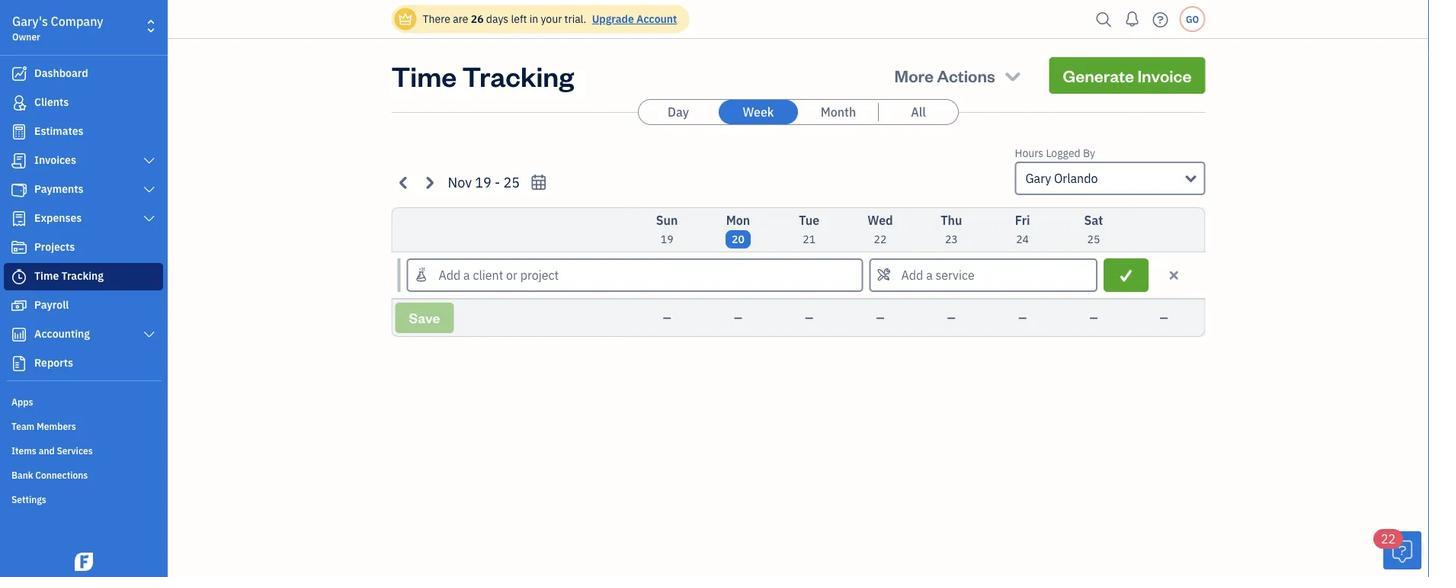 Task type: locate. For each thing, give the bounding box(es) containing it.
there
[[423, 12, 451, 26]]

invoices
[[34, 153, 76, 167]]

chevron large down image up reports link at left
[[142, 329, 156, 341]]

all
[[911, 104, 926, 120]]

accounting
[[34, 327, 90, 341]]

7 — from the left
[[1090, 311, 1098, 325]]

1 vertical spatial chevron large down image
[[142, 213, 156, 225]]

time right timer icon
[[34, 269, 59, 283]]

thu 23
[[941, 212, 963, 246]]

chevron large down image
[[142, 155, 156, 167], [142, 213, 156, 225], [142, 329, 156, 341]]

payroll
[[34, 298, 69, 312]]

projects link
[[4, 234, 163, 262]]

1 horizontal spatial 22
[[1382, 531, 1396, 547]]

-
[[495, 173, 500, 191]]

notifications image
[[1121, 4, 1145, 34]]

team members
[[11, 420, 76, 432]]

connections
[[35, 469, 88, 481]]

payments
[[34, 182, 84, 196]]

mon
[[727, 212, 751, 228]]

19 down sun
[[661, 232, 674, 246]]

1 vertical spatial 25
[[1088, 232, 1101, 246]]

time down there
[[392, 57, 457, 93]]

chevron large down image
[[142, 184, 156, 196]]

25 down the sat on the top of page
[[1088, 232, 1101, 246]]

hours
[[1015, 146, 1044, 160]]

cancel image
[[1168, 266, 1182, 284]]

and
[[39, 445, 55, 457]]

0 horizontal spatial tracking
[[61, 269, 104, 283]]

in
[[530, 12, 538, 26]]

save row image
[[1118, 267, 1136, 283]]

0 vertical spatial 19
[[475, 173, 492, 191]]

0 horizontal spatial time tracking
[[34, 269, 104, 283]]

invoice
[[1138, 64, 1192, 86]]

company
[[51, 13, 103, 29]]

upgrade
[[592, 12, 634, 26]]

0 horizontal spatial time
[[34, 269, 59, 283]]

timer image
[[10, 269, 28, 284]]

0 vertical spatial tracking
[[462, 57, 574, 93]]

orlando
[[1055, 170, 1098, 186]]

22
[[874, 232, 887, 246], [1382, 531, 1396, 547]]

dashboard link
[[4, 60, 163, 88]]

1 vertical spatial 22
[[1382, 531, 1396, 547]]

tracking down projects link
[[61, 269, 104, 283]]

22 inside "wed 22"
[[874, 232, 887, 246]]

sun 19
[[656, 212, 678, 246]]

time tracking down projects link
[[34, 269, 104, 283]]

—
[[663, 311, 672, 325], [734, 311, 743, 325], [805, 311, 814, 325], [877, 311, 885, 325], [948, 311, 956, 325], [1019, 311, 1027, 325], [1090, 311, 1098, 325], [1160, 311, 1169, 325]]

23
[[946, 232, 958, 246]]

projects
[[34, 240, 75, 254]]

19 inside sun 19
[[661, 232, 674, 246]]

hours logged by
[[1015, 146, 1096, 160]]

time
[[392, 57, 457, 93], [34, 269, 59, 283]]

25 right -
[[504, 173, 520, 191]]

1 horizontal spatial 25
[[1088, 232, 1101, 246]]

bank
[[11, 469, 33, 481]]

time tracking inside main element
[[34, 269, 104, 283]]

1 — from the left
[[663, 311, 672, 325]]

1 horizontal spatial time
[[392, 57, 457, 93]]

wed 22
[[868, 212, 894, 246]]

time tracking
[[392, 57, 574, 93], [34, 269, 104, 283]]

time tracking down 26
[[392, 57, 574, 93]]

freshbooks image
[[72, 553, 96, 571]]

1 horizontal spatial 19
[[661, 232, 674, 246]]

1 vertical spatial time
[[34, 269, 59, 283]]

project image
[[10, 240, 28, 255]]

estimate image
[[10, 124, 28, 140]]

1 chevron large down image from the top
[[142, 155, 156, 167]]

1 vertical spatial tracking
[[61, 269, 104, 283]]

day
[[668, 104, 689, 120]]

0 vertical spatial 22
[[874, 232, 887, 246]]

19 for nov
[[475, 173, 492, 191]]

chevrondown image
[[1003, 65, 1024, 86]]

19
[[475, 173, 492, 191], [661, 232, 674, 246]]

0 vertical spatial time
[[392, 57, 457, 93]]

4 — from the left
[[877, 311, 885, 325]]

tracking
[[462, 57, 574, 93], [61, 269, 104, 283]]

0 horizontal spatial 19
[[475, 173, 492, 191]]

wed
[[868, 212, 894, 228]]

items
[[11, 445, 36, 457]]

19 left -
[[475, 173, 492, 191]]

reports link
[[4, 350, 163, 377]]

items and services link
[[4, 438, 163, 461]]

chart image
[[10, 327, 28, 342]]

main element
[[0, 0, 206, 577]]

team members link
[[4, 414, 163, 437]]

gary's company owner
[[12, 13, 103, 43]]

sun
[[656, 212, 678, 228]]

1 vertical spatial time tracking
[[34, 269, 104, 283]]

5 — from the left
[[948, 311, 956, 325]]

25
[[504, 173, 520, 191], [1088, 232, 1101, 246]]

19 for sun
[[661, 232, 674, 246]]

week link
[[719, 100, 798, 124]]

1 horizontal spatial time tracking
[[392, 57, 574, 93]]

0 vertical spatial 25
[[504, 173, 520, 191]]

22 button
[[1374, 529, 1422, 570]]

fri
[[1016, 212, 1031, 228]]

sat
[[1085, 212, 1104, 228]]

generate invoice
[[1063, 64, 1192, 86]]

1 horizontal spatial tracking
[[462, 57, 574, 93]]

month link
[[799, 100, 879, 124]]

day link
[[639, 100, 718, 124]]

0 horizontal spatial 22
[[874, 232, 887, 246]]

trial.
[[565, 12, 587, 26]]

chevron large down image down chevron large down icon
[[142, 213, 156, 225]]

your
[[541, 12, 562, 26]]

3 chevron large down image from the top
[[142, 329, 156, 341]]

chevron large down image up chevron large down icon
[[142, 155, 156, 167]]

nov
[[448, 173, 472, 191]]

2 vertical spatial chevron large down image
[[142, 329, 156, 341]]

tracking down left
[[462, 57, 574, 93]]

0 vertical spatial chevron large down image
[[142, 155, 156, 167]]

gary orlando
[[1026, 170, 1098, 186]]

invoices link
[[4, 147, 163, 175]]

dashboard image
[[10, 66, 28, 82]]

time tracking link
[[4, 263, 163, 291]]

thu
[[941, 212, 963, 228]]

2 chevron large down image from the top
[[142, 213, 156, 225]]

Add a client or project text field
[[408, 260, 862, 291]]

0 vertical spatial time tracking
[[392, 57, 574, 93]]

estimates
[[34, 124, 84, 138]]

are
[[453, 12, 469, 26]]

apps
[[11, 396, 33, 408]]

1 vertical spatial 19
[[661, 232, 674, 246]]

payment image
[[10, 182, 28, 198]]

crown image
[[398, 11, 414, 27]]

gary's
[[12, 13, 48, 29]]

more actions button
[[881, 57, 1038, 94]]



Task type: describe. For each thing, give the bounding box(es) containing it.
0 horizontal spatial 25
[[504, 173, 520, 191]]

left
[[511, 12, 527, 26]]

chevron large down image for invoices
[[142, 155, 156, 167]]

sat 25
[[1085, 212, 1104, 246]]

there are 26 days left in your trial. upgrade account
[[423, 12, 677, 26]]

payments link
[[4, 176, 163, 204]]

go to help image
[[1149, 8, 1173, 31]]

3 — from the left
[[805, 311, 814, 325]]

more
[[895, 64, 934, 86]]

report image
[[10, 356, 28, 371]]

resource center badge image
[[1384, 532, 1422, 570]]

previous week image
[[395, 174, 413, 191]]

20
[[732, 232, 745, 246]]

chevron large down image for expenses
[[142, 213, 156, 225]]

clients link
[[4, 89, 163, 117]]

tue
[[799, 212, 820, 228]]

gary orlando button
[[1015, 162, 1206, 195]]

days
[[486, 12, 509, 26]]

upgrade account link
[[589, 12, 677, 26]]

more actions
[[895, 64, 996, 86]]

actions
[[937, 64, 996, 86]]

Add a service text field
[[871, 260, 1097, 291]]

team
[[11, 420, 35, 432]]

estimates link
[[4, 118, 163, 146]]

nov 19 - 25
[[448, 173, 520, 191]]

expense image
[[10, 211, 28, 226]]

settings link
[[4, 487, 163, 510]]

25 inside sat 25
[[1088, 232, 1101, 246]]

time inside main element
[[34, 269, 59, 283]]

invoice image
[[10, 153, 28, 169]]

generate
[[1063, 64, 1135, 86]]

settings
[[11, 493, 46, 506]]

all link
[[879, 100, 959, 124]]

fri 24
[[1016, 212, 1031, 246]]

go button
[[1180, 6, 1206, 32]]

generate invoice button
[[1050, 57, 1206, 94]]

dashboard
[[34, 66, 88, 80]]

chevron large down image for accounting
[[142, 329, 156, 341]]

owner
[[12, 31, 40, 43]]

items and services
[[11, 445, 93, 457]]

week
[[743, 104, 774, 120]]

payroll link
[[4, 292, 163, 320]]

26
[[471, 12, 484, 26]]

choose a date image
[[530, 173, 548, 191]]

mon 20
[[727, 212, 751, 246]]

gary
[[1026, 170, 1052, 186]]

accounting link
[[4, 321, 163, 349]]

logged
[[1047, 146, 1081, 160]]

bank connections link
[[4, 463, 163, 486]]

client image
[[10, 95, 28, 111]]

6 — from the left
[[1019, 311, 1027, 325]]

money image
[[10, 298, 28, 313]]

members
[[37, 420, 76, 432]]

22 inside dropdown button
[[1382, 531, 1396, 547]]

24
[[1017, 232, 1029, 246]]

expenses
[[34, 211, 82, 225]]

2 — from the left
[[734, 311, 743, 325]]

next week image
[[421, 174, 438, 191]]

reports
[[34, 356, 73, 370]]

search image
[[1092, 8, 1117, 31]]

21
[[803, 232, 816, 246]]

8 — from the left
[[1160, 311, 1169, 325]]

account
[[637, 12, 677, 26]]

month
[[821, 104, 857, 120]]

services
[[57, 445, 93, 457]]

tue 21
[[799, 212, 820, 246]]

go
[[1187, 13, 1200, 25]]

expenses link
[[4, 205, 163, 233]]

clients
[[34, 95, 69, 109]]

bank connections
[[11, 469, 88, 481]]

tracking inside time tracking link
[[61, 269, 104, 283]]

apps link
[[4, 390, 163, 413]]

by
[[1084, 146, 1096, 160]]



Task type: vqa. For each thing, say whether or not it's contained in the screenshot.


